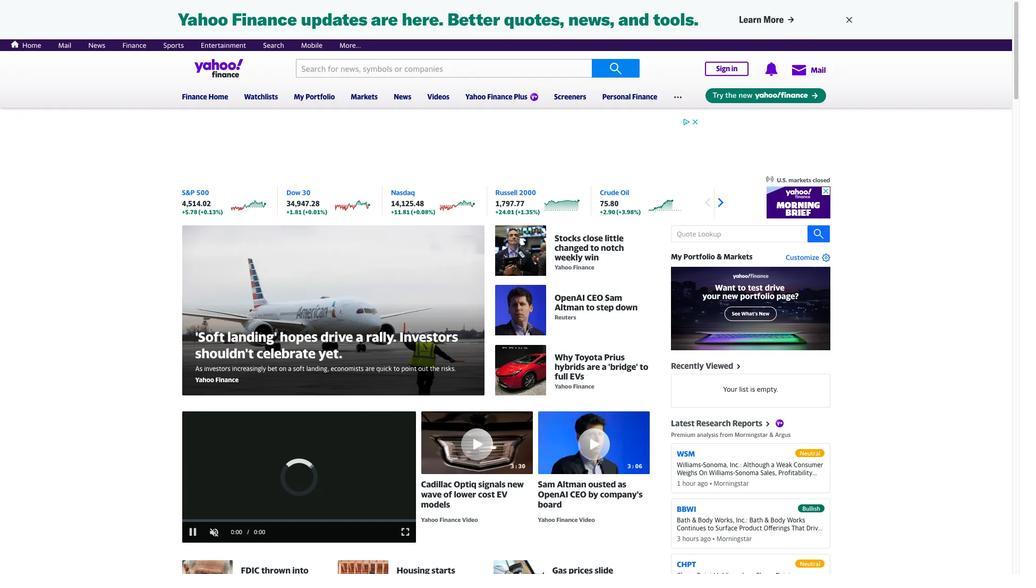 Task type: describe. For each thing, give the bounding box(es) containing it.
+24.01
[[496, 208, 515, 215]]

markets
[[789, 176, 812, 183]]

to inside 'soft landing' hopes drive a rally. investors shouldn't celebrate yet. as investors increasingly bet on a soft landing, economists are quick to point out the risks. yahoo finance
[[394, 364, 400, 372]]

weighs
[[677, 469, 697, 477]]

yahoo down board
[[538, 516, 555, 523]]

gas prices slide ahead of thanksgiving image
[[494, 560, 544, 574]]

by
[[589, 489, 599, 500]]

to inside stocks close little changed to notch weekly win yahoo finance
[[591, 242, 599, 253]]

landing'
[[228, 329, 277, 345]]

finance link
[[122, 41, 146, 49]]

sam altman ousted as openai ceo by company's board image
[[538, 411, 650, 474]]

personal finance
[[603, 92, 658, 101]]

bet
[[268, 364, 278, 372]]

a right on
[[288, 364, 292, 372]]

yahoo inside stocks close little changed to notch weekly win yahoo finance
[[555, 263, 572, 270]]

sam altman ousted as openai ceo by company's board
[[538, 479, 643, 510]]

• inside bath & body works, inc.: bath & body works continues to surface product offerings that drive consumer demand 3 hours ago • morningstar
[[713, 535, 715, 543]]

latest research reports link
[[671, 418, 784, 428]]

oil
[[621, 188, 629, 197]]

yahoo inside 'soft landing' hopes drive a rally. investors shouldn't celebrate yet. as investors increasingly bet on a soft landing, economists are quick to point out the risks. yahoo finance
[[195, 376, 214, 383]]

recently
[[671, 361, 704, 371]]

notch
[[601, 242, 624, 253]]

'bridge'
[[609, 362, 638, 372]]

continues
[[677, 524, 706, 532]]

chpt link
[[677, 560, 696, 569]]

cadillac optiq signals new wave of lower cost ev models
[[421, 479, 524, 510]]

quick
[[376, 364, 392, 372]]

landing,
[[306, 364, 329, 372]]

search image
[[813, 229, 824, 239]]

75.80
[[600, 199, 619, 208]]

'soft landing' hopes drive a rally. investors shouldn't celebrate yet. as investors increasingly bet on a soft landing, economists are quick to point out the risks. yahoo finance
[[195, 329, 458, 383]]

personal
[[603, 92, 631, 101]]

works
[[787, 516, 805, 524]]

point
[[402, 364, 417, 372]]

home inside the home link
[[22, 41, 41, 49]]

3 for new
[[511, 463, 514, 470]]

new
[[508, 479, 524, 490]]

u.s.
[[777, 176, 788, 183]]

williams-sonoma, inc.: although a weak consumer weighs on williams-sonoma sales, profitability should remain healthy 1 hour ago • morningstar
[[677, 461, 823, 487]]

entertainment
[[201, 41, 246, 49]]

openai inside openai ceo sam altman to step down reuters
[[555, 292, 585, 303]]

works,
[[715, 516, 734, 524]]

2 bath from the left
[[749, 516, 763, 524]]

previous image
[[700, 195, 716, 210]]

signals
[[478, 479, 506, 490]]

product
[[739, 524, 762, 532]]

search link
[[263, 41, 284, 49]]

to inside openai ceo sam altman to step down reuters
[[586, 302, 595, 312]]

1 vertical spatial mail link
[[791, 60, 826, 79]]

mobile
[[301, 41, 323, 49]]

weekly
[[555, 252, 583, 262]]

0 vertical spatial markets
[[351, 92, 378, 101]]

stocks
[[555, 233, 581, 243]]

lower
[[454, 489, 476, 500]]

openai ceo sam altman to step down reuters
[[555, 292, 638, 320]]

recently viewed
[[671, 361, 733, 371]]

a left rally.
[[356, 329, 363, 345]]

neutral for chpt
[[800, 560, 820, 567]]

home link
[[7, 40, 41, 49]]

& down 'quote lookup' text field
[[717, 252, 722, 261]]

bbwi link
[[677, 504, 696, 513]]

yahoo finance plus
[[466, 92, 528, 101]]

3 : 30
[[511, 463, 526, 470]]

ceo inside sam altman ousted as openai ceo by company's board
[[570, 489, 587, 500]]

0 horizontal spatial williams-
[[677, 461, 703, 469]]

4,514.02
[[182, 199, 211, 208]]

evs
[[570, 371, 585, 382]]

34,947.28
[[287, 199, 320, 208]]

remain
[[698, 477, 720, 485]]

'soft
[[195, 329, 225, 345]]

prius
[[604, 352, 625, 363]]

consumer inside bath & body works, inc.: bath & body works continues to surface product offerings that drive consumer demand 3 hours ago • morningstar
[[677, 532, 706, 540]]

yahoo finance video for ceo
[[538, 516, 595, 523]]

nasdaq link
[[391, 188, 415, 197]]

yahoo inside why toyota prius hybrids are a 'bridge' to full evs yahoo finance
[[555, 383, 572, 390]]

fewer ads, better charts, more tools image
[[171, 0, 841, 39]]

a inside why toyota prius hybrids are a 'bridge' to full evs yahoo finance
[[602, 362, 607, 372]]

& down bbwi
[[692, 516, 696, 524]]

increasingly
[[232, 364, 266, 372]]

screeners link
[[554, 86, 587, 106]]

finance home link
[[182, 86, 228, 106]]

• inside williams-sonoma, inc.: although a weak consumer weighs on williams-sonoma sales, profitability should remain healthy 1 hour ago • morningstar
[[710, 479, 712, 487]]

soft
[[293, 364, 305, 372]]

ousted
[[588, 479, 616, 490]]

out
[[418, 364, 428, 372]]

(+0.08%)
[[411, 208, 436, 215]]

full
[[555, 371, 568, 382]]

0 vertical spatial mail
[[58, 41, 71, 49]]

news for rightmost news link
[[394, 92, 412, 101]]

sports
[[163, 41, 184, 49]]

surface
[[716, 524, 737, 532]]

try the new yahoo finance image
[[706, 88, 826, 103]]

3 : 06
[[628, 463, 643, 470]]

& left 'argus'
[[770, 431, 774, 438]]

1 body from the left
[[698, 516, 713, 524]]

latest research reports
[[671, 418, 762, 428]]

demand
[[708, 532, 732, 540]]

u.s. markets closed
[[777, 176, 830, 183]]

to inside why toyota prius hybrids are a 'bridge' to full evs yahoo finance
[[640, 362, 649, 372]]

altman inside openai ceo sam altman to step down reuters
[[555, 302, 584, 312]]

my portfolio
[[294, 92, 335, 101]]

research
[[696, 418, 731, 428]]

is
[[750, 385, 755, 393]]

1 horizontal spatial news link
[[394, 86, 412, 106]]

1 horizontal spatial advertisement region
[[767, 187, 830, 218]]

crude
[[600, 188, 619, 197]]

although
[[743, 461, 770, 469]]

sales,
[[760, 469, 777, 477]]

finance inside stocks close little changed to notch weekly win yahoo finance
[[573, 263, 595, 270]]

win
[[585, 252, 599, 262]]

step
[[597, 302, 614, 312]]

1
[[677, 479, 681, 487]]

inc.: inside bath & body works, inc.: bath & body works continues to surface product offerings that drive consumer demand 3 hours ago • morningstar
[[736, 516, 748, 524]]

my for my portfolio
[[294, 92, 304, 101]]

morningstar inside williams-sonoma, inc.: although a weak consumer weighs on williams-sonoma sales, profitability should remain healthy 1 hour ago • morningstar
[[714, 479, 749, 487]]

reuters
[[555, 314, 576, 320]]

yahoo right videos
[[466, 92, 486, 101]]

+11.81
[[391, 208, 410, 215]]

Quote Lookup text field
[[671, 225, 830, 242]]

inc.: inside williams-sonoma, inc.: although a weak consumer weighs on williams-sonoma sales, profitability should remain healthy 1 hour ago • morningstar
[[730, 461, 742, 469]]

from
[[720, 431, 733, 438]]

portfolio for my portfolio & markets
[[684, 252, 715, 261]]

wsm
[[677, 449, 695, 458]]

player iframe element
[[182, 411, 416, 543]]

1,797.77
[[496, 199, 525, 208]]

06
[[635, 463, 643, 470]]

news for topmost news link
[[88, 41, 105, 49]]

investors
[[204, 364, 231, 372]]



Task type: locate. For each thing, give the bounding box(es) containing it.
bath left offerings
[[749, 516, 763, 524]]

3 for as
[[628, 463, 631, 470]]

down
[[616, 302, 638, 312]]

the
[[430, 364, 440, 372]]

sam inside openai ceo sam altman to step down reuters
[[605, 292, 622, 303]]

0 vertical spatial ceo
[[587, 292, 603, 303]]

wave
[[421, 489, 442, 500]]

section containing recently viewed
[[671, 225, 830, 574]]

drive
[[321, 329, 353, 345]]

markets inside 'section'
[[724, 252, 753, 261]]

0 vertical spatial openai
[[555, 292, 585, 303]]

morningstar down sonoma
[[714, 479, 749, 487]]

500
[[196, 188, 209, 197]]

s&p 500 4,514.02 +5.78 (+0.13%)
[[182, 188, 223, 215]]

1 vertical spatial mail
[[811, 65, 826, 74]]

customize button
[[780, 253, 830, 263]]

morningstar inside bath & body works, inc.: bath & body works continues to surface product offerings that drive consumer demand 3 hours ago • morningstar
[[717, 535, 752, 543]]

celebrate
[[257, 345, 316, 361]]

1 vertical spatial neutral
[[800, 560, 820, 567]]

housing starts increase, but more activity needed image
[[338, 560, 388, 574]]

yahoo finance video down models
[[421, 516, 478, 523]]

to
[[591, 242, 599, 253], [586, 302, 595, 312], [640, 362, 649, 372], [394, 364, 400, 372], [708, 524, 714, 532]]

to inside bath & body works, inc.: bath & body works continues to surface product offerings that drive consumer demand 3 hours ago • morningstar
[[708, 524, 714, 532]]

to left point
[[394, 364, 400, 372]]

why toyota prius hybrids are a 'bridge' to full evs yahoo finance
[[555, 352, 649, 390]]

my
[[294, 92, 304, 101], [671, 252, 682, 261]]

0 vertical spatial altman
[[555, 302, 584, 312]]

close
[[583, 233, 603, 243]]

1 vertical spatial ago
[[700, 535, 711, 543]]

crude oil 75.80 +2.90 (+3.98%)
[[600, 188, 641, 215]]

ev
[[497, 489, 508, 500]]

altman left by
[[557, 479, 587, 490]]

ago inside bath & body works, inc.: bath & body works continues to surface product offerings that drive consumer demand 3 hours ago • morningstar
[[700, 535, 711, 543]]

yahoo down models
[[421, 516, 438, 523]]

ago
[[698, 479, 708, 487], [700, 535, 711, 543]]

are right evs
[[587, 362, 600, 372]]

2 : from the left
[[633, 463, 634, 470]]

1 horizontal spatial bath
[[749, 516, 763, 524]]

Search for news, symbols or companies text field
[[296, 59, 592, 78]]

0 vertical spatial advertisement region
[[313, 117, 700, 165]]

0 vertical spatial my
[[294, 92, 304, 101]]

yahoo finance video down board
[[538, 516, 595, 523]]

are inside why toyota prius hybrids are a 'bridge' to full evs yahoo finance
[[587, 362, 600, 372]]

to right 'bridge'
[[640, 362, 649, 372]]

morningstar down surface
[[717, 535, 752, 543]]

0 horizontal spatial are
[[366, 364, 375, 372]]

are left quick
[[366, 364, 375, 372]]

1 vertical spatial sam
[[538, 479, 555, 490]]

my portfolio & markets
[[671, 252, 753, 261]]

+2.90
[[600, 208, 616, 215]]

bath down bbwi
[[677, 516, 690, 524]]

neutral up profitability
[[800, 450, 820, 456]]

to left step
[[586, 302, 595, 312]]

30 up the new on the bottom of page
[[519, 463, 526, 470]]

sonoma,
[[703, 461, 728, 469]]

news link left the videos 'link'
[[394, 86, 412, 106]]

video down cadillac optiq signals new wave of lower cost ev models
[[462, 516, 478, 523]]

(+1.35%)
[[516, 208, 540, 215]]

markets
[[351, 92, 378, 101], [724, 252, 753, 261]]

1 horizontal spatial •
[[713, 535, 715, 543]]

more...
[[340, 41, 361, 49]]

1 vertical spatial my
[[671, 252, 682, 261]]

0 horizontal spatial news
[[88, 41, 105, 49]]

1 horizontal spatial sam
[[605, 292, 622, 303]]

0 horizontal spatial mail link
[[58, 41, 71, 49]]

0 horizontal spatial consumer
[[677, 532, 706, 540]]

reports
[[733, 418, 762, 428]]

sports link
[[163, 41, 184, 49]]

inc.: up healthy
[[730, 461, 742, 469]]

cadillac optiq signals new wave of lower cost ev models image
[[421, 411, 533, 474]]

on
[[699, 469, 707, 477]]

0 vertical spatial portfolio
[[306, 92, 335, 101]]

0 horizontal spatial sam
[[538, 479, 555, 490]]

: up the new on the bottom of page
[[516, 463, 517, 470]]

latest
[[671, 418, 695, 428]]

• down works,
[[713, 535, 715, 543]]

hour
[[682, 479, 696, 487]]

argus
[[775, 431, 791, 438]]

2 vertical spatial morningstar
[[717, 535, 752, 543]]

1 vertical spatial home
[[209, 92, 228, 101]]

ceo inside openai ceo sam altman to step down reuters
[[587, 292, 603, 303]]

body left works
[[771, 516, 785, 524]]

mail link right notifications icon
[[791, 60, 826, 79]]

0 vertical spatial home
[[22, 41, 41, 49]]

videos
[[427, 92, 450, 101]]

altman up reuters
[[555, 302, 584, 312]]

0 vertical spatial •
[[710, 479, 712, 487]]

0 vertical spatial news link
[[88, 41, 105, 49]]

0 horizontal spatial portfolio
[[306, 92, 335, 101]]

nasdaq
[[391, 188, 415, 197]]

ago right hours
[[700, 535, 711, 543]]

yahoo down as
[[195, 376, 214, 383]]

1 vertical spatial altman
[[557, 479, 587, 490]]

to left notch
[[591, 242, 599, 253]]

1 horizontal spatial yahoo finance video
[[538, 516, 595, 523]]

0 horizontal spatial markets
[[351, 92, 378, 101]]

body left works,
[[698, 516, 713, 524]]

yahoo down full
[[555, 383, 572, 390]]

1 horizontal spatial home
[[209, 92, 228, 101]]

search image
[[610, 62, 622, 75]]

next image
[[712, 195, 728, 210]]

2 body from the left
[[771, 516, 785, 524]]

sign in
[[717, 64, 738, 73]]

little
[[605, 233, 624, 243]]

videos link
[[427, 86, 450, 106]]

a inside williams-sonoma, inc.: although a weak consumer weighs on williams-sonoma sales, profitability should remain healthy 1 hour ago • morningstar
[[771, 461, 775, 469]]

s&p 500 link
[[182, 188, 209, 197]]

1 yahoo finance video from the left
[[421, 516, 478, 523]]

portfolio for my portfolio
[[306, 92, 335, 101]]

ceo
[[587, 292, 603, 303], [570, 489, 587, 500]]

2 video from the left
[[579, 516, 595, 523]]

0 vertical spatial consumer
[[794, 461, 823, 469]]

ago down on
[[698, 479, 708, 487]]

0 horizontal spatial 3
[[511, 463, 514, 470]]

markets right 'my portfolio'
[[351, 92, 378, 101]]

1 horizontal spatial video
[[579, 516, 595, 523]]

as
[[618, 479, 627, 490]]

inc.: right works,
[[736, 516, 748, 524]]

openai ceo sam altman to step down image
[[495, 285, 546, 336]]

news link left finance link
[[88, 41, 105, 49]]

2 horizontal spatial 3
[[677, 535, 681, 543]]

shouldn't
[[195, 345, 254, 361]]

news link
[[88, 41, 105, 49], [394, 86, 412, 106]]

cadillac
[[421, 479, 452, 490]]

morningstar down reports
[[735, 431, 768, 438]]

0 vertical spatial mail link
[[58, 41, 71, 49]]

notifications image
[[765, 62, 779, 76]]

1 horizontal spatial body
[[771, 516, 785, 524]]

williams- right on
[[709, 469, 735, 477]]

a left 'bridge'
[[602, 362, 607, 372]]

why toyota prius hybrids are a 'bridge' to full evs image
[[495, 345, 546, 396]]

1 horizontal spatial mail link
[[791, 60, 826, 79]]

mail link right the home link
[[58, 41, 71, 49]]

•
[[710, 479, 712, 487], [713, 535, 715, 543]]

3 left hours
[[677, 535, 681, 543]]

video for by
[[579, 516, 595, 523]]

0 vertical spatial sam
[[605, 292, 622, 303]]

0 horizontal spatial •
[[710, 479, 712, 487]]

why
[[555, 352, 573, 363]]

1 vertical spatial morningstar
[[714, 479, 749, 487]]

+5.78
[[182, 208, 197, 215]]

1 horizontal spatial 3
[[628, 463, 631, 470]]

advertisement region down 'yahoo finance plus' link
[[313, 117, 700, 165]]

1 horizontal spatial markets
[[724, 252, 753, 261]]

neutral
[[800, 450, 820, 456], [800, 560, 820, 567]]

sam inside sam altman ousted as openai ceo by company's board
[[538, 479, 555, 490]]

1 horizontal spatial :
[[633, 463, 634, 470]]

customize
[[786, 253, 819, 261]]

my portfolio link
[[294, 86, 335, 106]]

consumer
[[794, 461, 823, 469], [677, 532, 706, 540]]

russell 2000 link
[[496, 188, 536, 197]]

consumer inside williams-sonoma, inc.: although a weak consumer weighs on williams-sonoma sales, profitability should remain healthy 1 hour ago • morningstar
[[794, 461, 823, 469]]

sign
[[717, 64, 731, 73]]

risks.
[[441, 364, 456, 372]]

1 vertical spatial •
[[713, 535, 715, 543]]

markets down 'quote lookup' text field
[[724, 252, 753, 261]]

chpt
[[677, 560, 696, 569]]

advertisement region down markets
[[767, 187, 830, 218]]

0 horizontal spatial video
[[462, 516, 478, 523]]

0 horizontal spatial :
[[516, 463, 517, 470]]

section
[[671, 225, 830, 574]]

consumer down bbwi
[[677, 532, 706, 540]]

consumer right 'weak'
[[794, 461, 823, 469]]

1 horizontal spatial mail
[[811, 65, 826, 74]]

1 horizontal spatial news
[[394, 92, 412, 101]]

on
[[279, 364, 287, 372]]

0 horizontal spatial yahoo finance video
[[421, 516, 478, 523]]

ago inside williams-sonoma, inc.: although a weak consumer weighs on williams-sonoma sales, profitability should remain healthy 1 hour ago • morningstar
[[698, 479, 708, 487]]

• down "sonoma,"
[[710, 479, 712, 487]]

fdic thrown into turmoil amid bank rule push image
[[182, 560, 233, 574]]

as
[[195, 364, 203, 372]]

1 vertical spatial consumer
[[677, 532, 706, 540]]

neutral for wsm
[[800, 450, 820, 456]]

changed
[[555, 242, 589, 253]]

0 vertical spatial ago
[[698, 479, 708, 487]]

& right product in the bottom right of the page
[[765, 516, 769, 524]]

0 horizontal spatial body
[[698, 516, 713, 524]]

stocks close little changed to notch weekly win image
[[495, 225, 546, 276]]

weak
[[776, 461, 792, 469]]

1 vertical spatial markets
[[724, 252, 753, 261]]

0 horizontal spatial 30
[[302, 188, 311, 197]]

1 bath from the left
[[677, 516, 690, 524]]

1 vertical spatial inc.:
[[736, 516, 748, 524]]

: left 06
[[633, 463, 634, 470]]

economists
[[331, 364, 364, 372]]

0 horizontal spatial my
[[294, 92, 304, 101]]

'soft landing' hopes drive a rally. investors shouldn't celebrate yet. image
[[182, 225, 485, 395]]

want to test drive your new portfolio page? image
[[671, 267, 830, 350]]

: for new
[[516, 463, 517, 470]]

1 vertical spatial openai
[[538, 489, 569, 500]]

stocks close little changed to notch weekly win yahoo finance
[[555, 233, 624, 270]]

0 horizontal spatial mail
[[58, 41, 71, 49]]

ceo left by
[[570, 489, 587, 500]]

1 horizontal spatial are
[[587, 362, 600, 372]]

3 up the new on the bottom of page
[[511, 463, 514, 470]]

inc.:
[[730, 461, 742, 469], [736, 516, 748, 524]]

2 neutral from the top
[[800, 560, 820, 567]]

bbwi
[[677, 504, 696, 513]]

hybrids
[[555, 362, 585, 372]]

1 vertical spatial ceo
[[570, 489, 587, 500]]

video down sam altman ousted as openai ceo by company's board
[[579, 516, 595, 523]]

3 inside bath & body works, inc.: bath & body works continues to surface product offerings that drive consumer demand 3 hours ago • morningstar
[[677, 535, 681, 543]]

ceo left down
[[587, 292, 603, 303]]

yahoo finance premium logo image
[[530, 93, 538, 101]]

my for my portfolio & markets
[[671, 252, 682, 261]]

(+3.98%)
[[617, 208, 641, 215]]

a left 'weak'
[[771, 461, 775, 469]]

: for as
[[633, 463, 634, 470]]

0 vertical spatial news
[[88, 41, 105, 49]]

1 horizontal spatial my
[[671, 252, 682, 261]]

mail right the home link
[[58, 41, 71, 49]]

0 vertical spatial 30
[[302, 188, 311, 197]]

1 horizontal spatial williams-
[[709, 469, 735, 477]]

neutral down drive
[[800, 560, 820, 567]]

williams- down wsm link
[[677, 461, 703, 469]]

sonoma
[[735, 469, 759, 477]]

sam up board
[[538, 479, 555, 490]]

altman inside sam altman ousted as openai ceo by company's board
[[557, 479, 587, 490]]

a
[[356, 329, 363, 345], [602, 362, 607, 372], [288, 364, 292, 372], [771, 461, 775, 469]]

3
[[511, 463, 514, 470], [628, 463, 631, 470], [677, 535, 681, 543]]

entertainment link
[[201, 41, 246, 49]]

1 horizontal spatial 30
[[519, 463, 526, 470]]

russell
[[496, 188, 518, 197]]

yahoo finance plus link
[[466, 86, 538, 108]]

0 horizontal spatial advertisement region
[[313, 117, 700, 165]]

recently viewed link
[[671, 361, 744, 371]]

news left finance link
[[88, 41, 105, 49]]

0 horizontal spatial bath
[[677, 516, 690, 524]]

home inside finance home link
[[209, 92, 228, 101]]

finance inside why toyota prius hybrids are a 'bridge' to full evs yahoo finance
[[573, 383, 595, 390]]

yahoo finance video for of
[[421, 516, 478, 523]]

openai inside sam altman ousted as openai ceo by company's board
[[538, 489, 569, 500]]

1 vertical spatial news
[[394, 92, 412, 101]]

openai
[[555, 292, 585, 303], [538, 489, 569, 500]]

(+0.13%)
[[198, 208, 223, 215]]

advertisement region
[[313, 117, 700, 165], [767, 187, 830, 218]]

models
[[421, 499, 450, 510]]

1 horizontal spatial portfolio
[[684, 252, 715, 261]]

1 vertical spatial advertisement region
[[767, 187, 830, 218]]

2 yahoo finance video from the left
[[538, 516, 595, 523]]

in
[[732, 64, 738, 73]]

(+0.01%)
[[303, 208, 327, 215]]

rally.
[[366, 329, 397, 345]]

30 inside dow 30 34,947.28 +1.81 (+0.01%)
[[302, 188, 311, 197]]

0 horizontal spatial news link
[[88, 41, 105, 49]]

mail right notifications icon
[[811, 65, 826, 74]]

openai up reuters
[[555, 292, 585, 303]]

to left surface
[[708, 524, 714, 532]]

1 horizontal spatial consumer
[[794, 461, 823, 469]]

openai right the new on the bottom of page
[[538, 489, 569, 500]]

30 up 34,947.28 at top
[[302, 188, 311, 197]]

analysis
[[697, 431, 718, 438]]

1 neutral from the top
[[800, 450, 820, 456]]

1 video from the left
[[462, 516, 478, 523]]

home
[[22, 41, 41, 49], [209, 92, 228, 101]]

sam down notch
[[605, 292, 622, 303]]

mobile link
[[301, 41, 323, 49]]

are inside 'soft landing' hopes drive a rally. investors shouldn't celebrate yet. as investors increasingly bet on a soft landing, economists are quick to point out the risks. yahoo finance
[[366, 364, 375, 372]]

0 vertical spatial inc.:
[[730, 461, 742, 469]]

0 vertical spatial morningstar
[[735, 431, 768, 438]]

0 vertical spatial neutral
[[800, 450, 820, 456]]

0 horizontal spatial home
[[22, 41, 41, 49]]

watchlists link
[[244, 86, 278, 106]]

finance inside 'soft landing' hopes drive a rally. investors shouldn't celebrate yet. as investors increasingly bet on a soft landing, economists are quick to point out the risks. yahoo finance
[[216, 376, 239, 383]]

1 vertical spatial 30
[[519, 463, 526, 470]]

news left videos
[[394, 92, 412, 101]]

14,125.48
[[391, 199, 424, 208]]

should
[[677, 477, 697, 485]]

1 : from the left
[[516, 463, 517, 470]]

video for lower
[[462, 516, 478, 523]]

sam
[[605, 292, 622, 303], [538, 479, 555, 490]]

investors
[[400, 329, 458, 345]]

1 vertical spatial portfolio
[[684, 252, 715, 261]]

yahoo down weekly at the top right
[[555, 263, 572, 270]]

3 left 06
[[628, 463, 631, 470]]

portfolio
[[306, 92, 335, 101], [684, 252, 715, 261]]

markets link
[[351, 86, 378, 106]]

1 vertical spatial news link
[[394, 86, 412, 106]]



Task type: vqa. For each thing, say whether or not it's contained in the screenshot.


